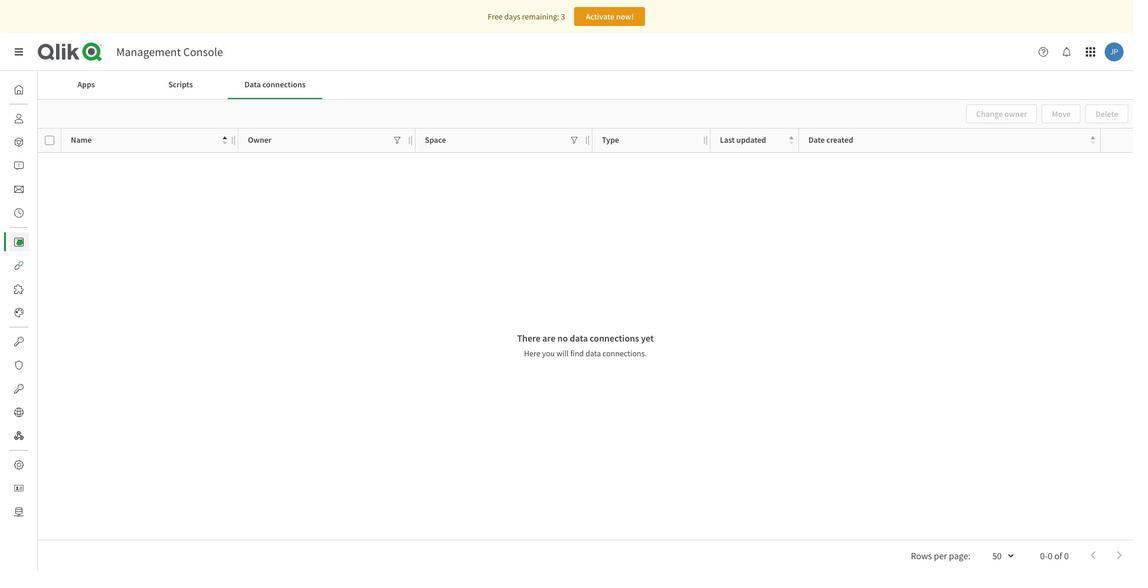 Task type: describe. For each thing, give the bounding box(es) containing it.
date
[[809, 135, 825, 145]]

remaining:
[[522, 11, 560, 22]]

management console element
[[116, 44, 223, 59]]

0-0 of 0
[[1041, 550, 1069, 562]]

2 0 from the left
[[1065, 550, 1069, 562]]

data connections
[[245, 79, 306, 90]]

connections inside there are no data connections yet here you will find data connections.
[[590, 332, 639, 344]]

extensions image
[[14, 285, 24, 294]]

spaces
[[38, 137, 62, 148]]

rows
[[911, 550, 933, 562]]

here
[[524, 348, 541, 359]]

last updated
[[720, 135, 767, 145]]

1 0 from the left
[[1048, 550, 1053, 562]]

spaces image
[[14, 138, 24, 147]]

you
[[542, 348, 555, 359]]

will
[[557, 348, 569, 359]]

of
[[1055, 550, 1063, 562]]

navigation pane element
[[0, 76, 62, 527]]

date created
[[809, 135, 854, 145]]

connections.
[[603, 348, 647, 359]]

webhooks image
[[14, 432, 24, 441]]

per
[[934, 550, 948, 562]]

api keys image
[[14, 337, 24, 347]]

created
[[827, 135, 854, 145]]

open sidebar menu image
[[14, 47, 24, 57]]

free days remaining: 3
[[488, 11, 565, 22]]

scripts
[[168, 79, 193, 90]]

page:
[[950, 550, 971, 562]]

themes image
[[14, 308, 24, 318]]

there
[[517, 332, 541, 344]]

days
[[505, 11, 521, 22]]

spaces link
[[9, 133, 62, 152]]

settings image
[[14, 461, 24, 470]]

find
[[571, 348, 584, 359]]

Rows per page: 50 field
[[976, 547, 1017, 566]]

users image
[[14, 114, 24, 123]]

web image
[[14, 408, 24, 417]]



Task type: vqa. For each thing, say whether or not it's contained in the screenshot.
Next sheet: Performance icon
no



Task type: locate. For each thing, give the bounding box(es) containing it.
date created button
[[809, 132, 1096, 149]]

identity provider image
[[14, 484, 24, 494]]

management
[[116, 44, 181, 59]]

rows per page:
[[911, 550, 971, 562]]

name button
[[71, 132, 227, 149]]

0 vertical spatial connections
[[263, 79, 306, 90]]

connections right data
[[263, 79, 306, 90]]

data gateways image
[[14, 508, 24, 517]]

tab list
[[39, 71, 1132, 99]]

activate now!
[[586, 11, 634, 22]]

connections up the connections.
[[590, 332, 639, 344]]

last
[[720, 135, 735, 145]]

content security policy image
[[14, 361, 24, 370]]

content image
[[14, 237, 24, 247]]

home image
[[14, 85, 24, 94]]

0 horizontal spatial 0
[[1048, 550, 1053, 562]]

no
[[558, 332, 568, 344]]

0 right of
[[1065, 550, 1069, 562]]

data right find at the right of page
[[586, 348, 601, 359]]

0 vertical spatial data
[[570, 332, 588, 344]]

50
[[993, 550, 1002, 562]]

now!
[[616, 11, 634, 22]]

management console
[[116, 44, 223, 59]]

updated
[[737, 135, 767, 145]]

1 vertical spatial data
[[586, 348, 601, 359]]

0
[[1048, 550, 1053, 562], [1065, 550, 1069, 562]]

new connector image
[[17, 240, 23, 246]]

data
[[245, 79, 261, 90]]

are
[[543, 332, 556, 344]]

apps button
[[39, 71, 133, 99]]

1 horizontal spatial 0
[[1065, 550, 1069, 562]]

data
[[570, 332, 588, 344], [586, 348, 601, 359]]

free
[[488, 11, 503, 22]]

generic links image
[[14, 261, 24, 270]]

data up find at the right of page
[[570, 332, 588, 344]]

space
[[425, 135, 446, 145]]

connections
[[263, 79, 306, 90], [590, 332, 639, 344]]

1 horizontal spatial connections
[[590, 332, 639, 344]]

last updated button
[[720, 132, 794, 149]]

connections inside data connections button
[[263, 79, 306, 90]]

owner
[[248, 135, 272, 145]]

name
[[71, 135, 92, 145]]

0 horizontal spatial connections
[[263, 79, 306, 90]]

0 left of
[[1048, 550, 1053, 562]]

0-
[[1041, 550, 1048, 562]]

tab list containing apps
[[39, 71, 1132, 99]]

oauth image
[[14, 384, 24, 394]]

1 vertical spatial connections
[[590, 332, 639, 344]]

data connections button
[[228, 71, 322, 99]]

there are no data connections yet here you will find data connections.
[[517, 332, 654, 359]]

type
[[602, 135, 620, 145]]

scripts button
[[133, 71, 228, 99]]

activate
[[586, 11, 615, 22]]

3
[[561, 11, 565, 22]]

activate now! link
[[575, 7, 646, 26]]

yet
[[641, 332, 654, 344]]

console
[[183, 44, 223, 59]]

apps
[[77, 79, 95, 90]]

james peterson image
[[1105, 43, 1124, 61]]



